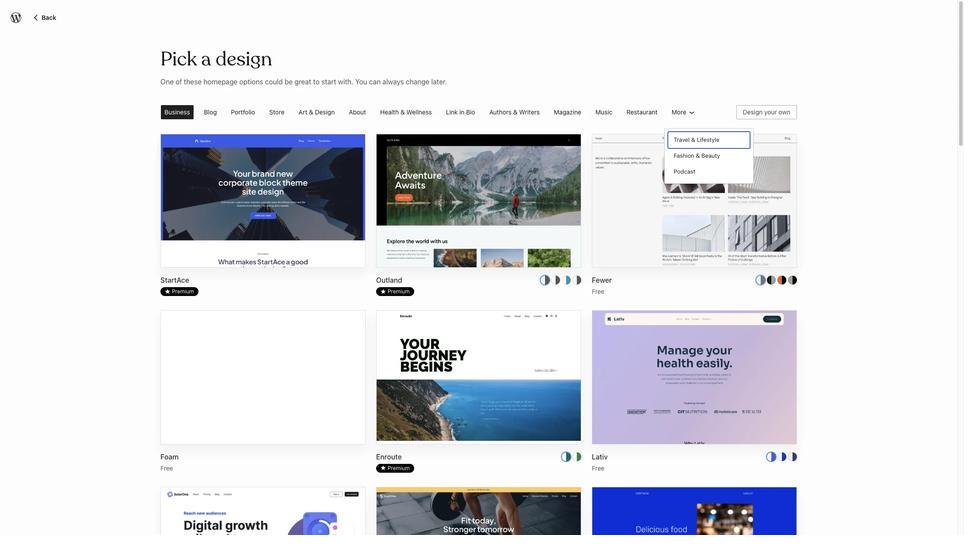 Task type: vqa. For each thing, say whether or not it's contained in the screenshot.
& within the Button
yes



Task type: describe. For each thing, give the bounding box(es) containing it.
& for writers
[[513, 108, 518, 116]]

own
[[779, 108, 791, 116]]

you
[[355, 78, 367, 86]]

restaurant
[[627, 108, 658, 116]]

free for lativ
[[592, 465, 605, 472]]

music
[[596, 108, 613, 116]]

always
[[383, 78, 404, 86]]

premium button for outland
[[376, 288, 414, 296]]

one of these homepage options could be great to start with. you can always change later.
[[161, 78, 447, 86]]

startace image
[[161, 134, 365, 536]]

outland image
[[377, 134, 581, 536]]

health & wellness
[[380, 108, 432, 116]]

foam free
[[161, 453, 179, 472]]

design your own
[[743, 108, 791, 116]]

art & design button
[[292, 102, 342, 123]]

travel
[[674, 136, 690, 143]]

magazine
[[554, 108, 582, 116]]

back
[[42, 14, 56, 21]]

0 horizontal spatial design
[[315, 108, 335, 116]]

fewer
[[592, 277, 612, 285]]

business button
[[157, 102, 197, 123]]

more
[[672, 108, 687, 116]]

with.
[[338, 78, 354, 86]]

beauty
[[702, 152, 720, 159]]

premium for enroute
[[388, 465, 410, 472]]

blog
[[204, 108, 217, 116]]

foam image
[[161, 311, 365, 444]]

fashion
[[674, 152, 695, 159]]

link in bio
[[446, 108, 475, 116]]

fewer image
[[593, 134, 797, 324]]

link
[[446, 108, 458, 116]]

startfitter image
[[377, 488, 581, 536]]

about
[[349, 108, 366, 116]]

great
[[295, 78, 311, 86]]

premium down startace
[[172, 289, 194, 295]]

podcast
[[674, 168, 696, 175]]

change later.
[[406, 78, 447, 86]]

start
[[322, 78, 336, 86]]

free for fewer
[[592, 288, 605, 296]]

one
[[161, 78, 174, 86]]

in
[[460, 108, 465, 116]]

health & wellness button
[[373, 102, 439, 123]]

group containing travel & lifestyle
[[669, 132, 750, 180]]

lativ
[[592, 453, 608, 461]]

link in bio button
[[439, 102, 482, 123]]

lativ image
[[593, 311, 797, 536]]

music button
[[589, 102, 620, 123]]

bio
[[466, 108, 475, 116]]

of
[[176, 78, 182, 86]]



Task type: locate. For each thing, give the bounding box(es) containing it.
& inside button
[[513, 108, 518, 116]]

premium button
[[161, 288, 198, 296], [376, 288, 414, 296], [376, 464, 414, 473]]

pick a design
[[161, 47, 272, 72]]

& right art
[[309, 108, 313, 116]]

premium down enroute
[[388, 465, 410, 472]]

& right travel
[[692, 136, 696, 143]]

foam
[[161, 453, 179, 461]]

writers
[[519, 108, 540, 116]]

free
[[592, 288, 605, 296], [161, 465, 173, 472], [592, 465, 605, 472]]

premium down outland
[[388, 289, 410, 295]]

be
[[285, 78, 293, 86]]

startace
[[161, 277, 189, 285]]

your
[[765, 108, 777, 116]]

premium button for enroute
[[376, 464, 414, 473]]

design
[[743, 108, 763, 116], [315, 108, 335, 116]]

art
[[299, 108, 307, 116]]

could
[[265, 78, 283, 86]]

a design
[[201, 47, 272, 72]]

cortado image
[[593, 488, 797, 536]]

free inside "foam free"
[[161, 465, 173, 472]]

health
[[380, 108, 399, 116]]

business
[[165, 108, 190, 116]]

homepage
[[204, 78, 238, 86]]

blog button
[[197, 102, 224, 123]]

& right health in the left top of the page
[[401, 108, 405, 116]]

& inside button
[[309, 108, 313, 116]]

fashion & beauty button
[[669, 148, 750, 164]]

premium for outland
[[388, 289, 410, 295]]

premium button down enroute
[[376, 464, 414, 473]]

free down foam
[[161, 465, 173, 472]]

wellness
[[407, 108, 432, 116]]

store button
[[262, 102, 292, 123]]

back button
[[32, 12, 56, 23]]

& for lifestyle
[[692, 136, 696, 143]]

free down lativ
[[592, 465, 605, 472]]

1 horizontal spatial design
[[743, 108, 763, 116]]

about button
[[342, 102, 373, 123]]

& for beauty
[[696, 152, 700, 159]]

pick
[[161, 47, 197, 72]]

design left 'your'
[[743, 108, 763, 116]]

solarone is a fresh, minimal, and professional wordpress block theme. image
[[161, 488, 365, 536]]

can
[[369, 78, 381, 86]]

travel & lifestyle button
[[669, 132, 750, 148]]

& left beauty
[[696, 152, 700, 159]]

more button
[[665, 102, 704, 123]]

outland
[[376, 277, 402, 285]]

to
[[313, 78, 320, 86]]

lifestyle
[[697, 136, 720, 143]]

restaurant button
[[620, 102, 665, 123]]

& for wellness
[[401, 108, 405, 116]]

podcast button
[[669, 164, 750, 180]]

enroute
[[376, 453, 402, 461]]

premium button down startace
[[161, 288, 198, 296]]

magazine button
[[547, 102, 589, 123]]

authors
[[490, 108, 512, 116]]

&
[[309, 108, 313, 116], [401, 108, 405, 116], [513, 108, 518, 116], [692, 136, 696, 143], [696, 152, 700, 159]]

store
[[269, 108, 285, 116]]

group
[[669, 132, 750, 180]]

enroute image
[[377, 311, 581, 536]]

options
[[239, 78, 263, 86]]

authors & writers
[[490, 108, 540, 116]]

these
[[184, 78, 202, 86]]

travel & lifestyle
[[674, 136, 720, 143]]

portfolio
[[231, 108, 255, 116]]

portfolio button
[[224, 102, 262, 123]]

design right art
[[315, 108, 335, 116]]

authors & writers button
[[482, 102, 547, 123]]

premium
[[172, 289, 194, 295], [388, 289, 410, 295], [388, 465, 410, 472]]

fashion & beauty
[[674, 152, 720, 159]]

& for design
[[309, 108, 313, 116]]

design your own button
[[737, 105, 797, 119]]

& left writers
[[513, 108, 518, 116]]

art & design
[[299, 108, 335, 116]]

premium button down outland
[[376, 288, 414, 296]]

free down fewer
[[592, 288, 605, 296]]



